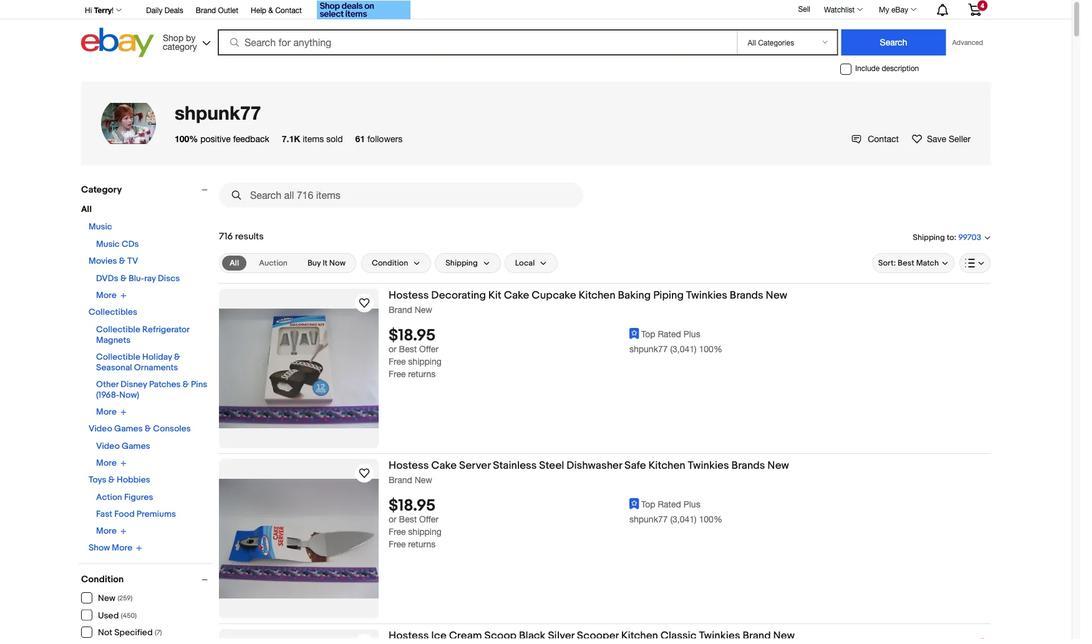 Task type: describe. For each thing, give the bounding box(es) containing it.
collectible refrigerator magnets collectible holiday & seasonal ornaments other disney patches & pins (1968-now)
[[96, 325, 207, 401]]

3 free from the top
[[389, 527, 406, 537]]

& right holiday
[[174, 352, 180, 363]]

fast
[[96, 509, 112, 520]]

terry
[[94, 6, 112, 14]]

music link
[[89, 222, 112, 232]]

2 more button from the top
[[96, 407, 127, 418]]

watch hostess ice cream scoop black silver scooper kitchen classic twinkies brand new image
[[357, 636, 372, 639]]

movies & tv link
[[89, 256, 138, 267]]

(259)
[[118, 595, 133, 603]]

buy
[[307, 258, 321, 268]]

used (450)
[[98, 611, 137, 621]]

auction
[[259, 258, 288, 268]]

show more
[[89, 543, 132, 554]]

contact inside account navigation
[[275, 6, 302, 14]]

4 link
[[961, 0, 989, 18]]

shpunk77 for hostess decorating kit cake cupcake kitchen baking piping twinkies brands new
[[629, 344, 668, 354]]

0 horizontal spatial all
[[81, 204, 92, 215]]

All selected text field
[[230, 258, 239, 269]]

save
[[927, 133, 946, 144]]

sort: best match
[[878, 258, 939, 268]]

:
[[954, 233, 956, 242]]

61
[[355, 133, 365, 144]]

advanced link
[[946, 30, 989, 55]]

shpunk77 (3,041) 100% free shipping free returns for steel
[[389, 514, 722, 550]]

shipping for shipping to : 99703
[[913, 233, 945, 242]]

local
[[515, 258, 535, 268]]

other
[[96, 380, 119, 390]]

shop
[[163, 32, 184, 43]]

best for hostess decorating kit cake cupcake kitchen baking piping twinkies brands new
[[399, 344, 417, 354]]

music for music
[[89, 222, 112, 232]]

main content containing $18.95
[[219, 178, 991, 639]]

ray
[[144, 274, 156, 284]]

premiums
[[136, 509, 176, 520]]

7.1k items sold
[[282, 133, 343, 144]]

all inside 'main content'
[[230, 258, 239, 268]]

stainless
[[493, 459, 537, 472]]

hostess for hostess cake server stainless steel dishwasher safe kitchen twinkies brands new
[[389, 459, 429, 472]]

include
[[855, 64, 880, 73]]

returns for cake
[[408, 539, 436, 550]]

category
[[163, 41, 197, 51]]

(3,041) for piping
[[670, 344, 697, 354]]

video games
[[96, 441, 150, 452]]

seasonal
[[96, 363, 132, 373]]

100% for hostess cake server stainless steel dishwasher safe kitchen twinkies brands new
[[699, 514, 722, 525]]

$18.95 for cake
[[389, 497, 436, 516]]

716 results
[[219, 231, 264, 242]]

shipping for decorating
[[408, 357, 442, 367]]

Search for anything text field
[[220, 31, 734, 54]]

twinkies for piping
[[686, 289, 727, 302]]

hi
[[85, 6, 92, 14]]

collectible refrigerator magnets link
[[96, 325, 189, 346]]

or for hostess cake server stainless steel dishwasher safe kitchen twinkies brands new
[[389, 514, 397, 525]]

now)
[[119, 390, 139, 401]]

sell link
[[792, 4, 816, 13]]

disney
[[121, 380, 147, 390]]

music for music cds
[[96, 239, 120, 250]]

$18.95 for decorating
[[389, 326, 436, 346]]

category
[[81, 184, 122, 195]]

items
[[303, 133, 324, 144]]

music cds
[[96, 239, 139, 250]]

by
[[186, 32, 195, 43]]

category button
[[81, 184, 213, 195]]

7.1k
[[282, 133, 300, 144]]

cds
[[122, 239, 139, 250]]

used
[[98, 611, 119, 621]]

kitchen inside 'hostess cake server stainless steel dishwasher safe kitchen twinkies brands new brand new'
[[648, 459, 685, 472]]

or best offer for cake
[[389, 514, 438, 525]]

more right show
[[112, 543, 132, 554]]

3 more button from the top
[[96, 458, 127, 469]]

not specified (7)
[[98, 628, 162, 638]]

movies & tv
[[89, 256, 138, 267]]

top rated plus image for baking
[[629, 328, 639, 339]]

sell
[[798, 4, 810, 13]]

refrigerator
[[142, 325, 189, 335]]

99703
[[958, 233, 981, 243]]

hostess for hostess decorating kit cake cupcake kitchen baking piping twinkies brands new
[[389, 289, 429, 302]]

brands for hostess cake server stainless steel dishwasher safe kitchen twinkies brands new
[[731, 459, 765, 472]]

cupcake
[[532, 289, 576, 302]]

& left consoles
[[145, 424, 151, 434]]

hostess cake server stainless steel dishwasher safe kitchen twinkies brands new brand new
[[389, 459, 789, 485]]

buy it now link
[[300, 256, 353, 271]]

holiday
[[142, 352, 172, 363]]

plus for kitchen
[[683, 499, 700, 509]]

top rated plus for piping
[[641, 329, 700, 339]]

sort: best match button
[[872, 253, 954, 273]]

it
[[323, 258, 327, 268]]

music cds link
[[96, 239, 139, 250]]

blu-
[[129, 274, 144, 284]]

hostess cake server stainless steel dishwasher safe kitchen twinkies brands new heading
[[389, 459, 789, 472]]

show more button
[[89, 543, 142, 554]]

& right 'toys'
[[108, 475, 115, 486]]

0 horizontal spatial condition button
[[81, 574, 213, 585]]

collectibles
[[89, 307, 137, 318]]

movies
[[89, 256, 117, 267]]

video for video games & consoles
[[89, 424, 112, 434]]

100% for hostess decorating kit cake cupcake kitchen baking piping twinkies brands new
[[699, 344, 722, 354]]

2 collectible from the top
[[96, 352, 140, 363]]

auction link
[[252, 256, 295, 271]]

top for safe
[[641, 499, 655, 509]]

watchlist link
[[817, 2, 868, 17]]

shipping for cake
[[408, 527, 442, 537]]

(1968-
[[96, 390, 119, 401]]

shpunk77 link
[[175, 101, 261, 124]]

show
[[89, 543, 110, 554]]

& left blu-
[[120, 274, 127, 284]]

feedback
[[233, 133, 269, 144]]

watch hostess decorating kit cake cupcake kitchen baking piping twinkies brands new image
[[357, 296, 372, 311]]

discs
[[158, 274, 180, 284]]

shop by category banner
[[78, 0, 991, 61]]

action figures link
[[96, 492, 153, 503]]

description
[[882, 64, 919, 73]]

more for fourth more button from the bottom
[[96, 290, 117, 301]]

new (259)
[[98, 594, 133, 604]]

& inside account navigation
[[268, 6, 273, 14]]

& left the pins
[[183, 380, 189, 390]]

all link
[[222, 256, 247, 271]]

1 collectible from the top
[[96, 325, 140, 335]]

1 horizontal spatial contact
[[868, 133, 899, 144]]

now
[[329, 258, 346, 268]]

top for baking
[[641, 329, 655, 339]]

shpunk77 image
[[101, 103, 156, 144]]

consoles
[[153, 424, 191, 434]]

action
[[96, 492, 122, 503]]

returns for decorating
[[408, 369, 436, 379]]



Task type: locate. For each thing, give the bounding box(es) containing it.
1 or best offer from the top
[[389, 344, 438, 354]]

music up movies
[[96, 239, 120, 250]]

hostess cake server stainless steel dishwasher safe kitchen twinkies brands new image
[[219, 479, 379, 599]]

0 vertical spatial shpunk77
[[175, 101, 261, 124]]

1 horizontal spatial kitchen
[[648, 459, 685, 472]]

1 vertical spatial condition button
[[81, 574, 213, 585]]

brand for hostess cake server stainless steel dishwasher safe kitchen twinkies brands new
[[389, 475, 412, 485]]

cake
[[504, 289, 529, 302], [431, 459, 457, 472]]

0 vertical spatial collectible
[[96, 325, 140, 335]]

hostess inside hostess decorating kit cake cupcake kitchen baking piping twinkies brands new brand new
[[389, 289, 429, 302]]

0 vertical spatial condition button
[[361, 253, 431, 273]]

collectible down magnets
[[96, 352, 140, 363]]

condition up new (259)
[[81, 574, 124, 585]]

1 vertical spatial plus
[[683, 499, 700, 509]]

1 or from the top
[[389, 344, 397, 354]]

0 vertical spatial cake
[[504, 289, 529, 302]]

1 vertical spatial games
[[122, 441, 150, 452]]

2 shpunk77 (3,041) 100% free shipping free returns from the top
[[389, 514, 722, 550]]

1 free from the top
[[389, 357, 406, 367]]

collectible
[[96, 325, 140, 335], [96, 352, 140, 363]]

0 vertical spatial plus
[[683, 329, 700, 339]]

listing options selector. list view selected. image
[[965, 258, 985, 268]]

get an extra 15% off image
[[317, 1, 410, 19]]

my
[[879, 5, 889, 14]]

1 vertical spatial video
[[96, 441, 120, 452]]

1 vertical spatial twinkies
[[688, 459, 729, 472]]

hostess right watch hostess cake server stainless steel dishwasher safe kitchen twinkies brands new icon
[[389, 459, 429, 472]]

twinkies inside hostess decorating kit cake cupcake kitchen baking piping twinkies brands new brand new
[[686, 289, 727, 302]]

my ebay link
[[872, 2, 922, 17]]

account navigation
[[78, 0, 991, 21]]

1 vertical spatial music
[[96, 239, 120, 250]]

top down safe
[[641, 499, 655, 509]]

offer for decorating
[[419, 344, 438, 354]]

1 vertical spatial top rated plus image
[[629, 498, 639, 510]]

100% positive feedback
[[175, 133, 269, 144]]

1 vertical spatial contact
[[868, 133, 899, 144]]

Search all 716 items field
[[219, 183, 583, 208]]

brands for hostess decorating kit cake cupcake kitchen baking piping twinkies brands new
[[730, 289, 763, 302]]

0 vertical spatial or best offer
[[389, 344, 438, 354]]

0 vertical spatial shipping
[[408, 357, 442, 367]]

1 plus from the top
[[683, 329, 700, 339]]

2 top from the top
[[641, 499, 655, 509]]

pins
[[191, 380, 207, 390]]

0 vertical spatial top rated plus image
[[629, 328, 639, 339]]

games
[[114, 424, 143, 434], [122, 441, 150, 452]]

0 vertical spatial shpunk77 (3,041) 100% free shipping free returns
[[389, 344, 722, 379]]

brand inside hostess decorating kit cake cupcake kitchen baking piping twinkies brands new brand new
[[389, 304, 412, 315]]

condition up watch hostess decorating kit cake cupcake kitchen baking piping twinkies brands new image on the top of the page
[[372, 258, 408, 268]]

save seller button
[[911, 132, 971, 145]]

sold
[[326, 133, 343, 144]]

0 horizontal spatial shipping
[[445, 258, 478, 268]]

2 vertical spatial shpunk77
[[629, 514, 668, 525]]

top rated plus image down baking
[[629, 328, 639, 339]]

brand outlet link
[[196, 4, 238, 17]]

all
[[81, 204, 92, 215], [230, 258, 239, 268]]

shpunk77 down safe
[[629, 514, 668, 525]]

1 horizontal spatial cake
[[504, 289, 529, 302]]

hostess
[[389, 289, 429, 302], [389, 459, 429, 472]]

shipping for shipping
[[445, 258, 478, 268]]

(3,041) down hostess cake server stainless steel dishwasher safe kitchen twinkies brands new link
[[670, 514, 697, 525]]

4 free from the top
[[389, 539, 406, 550]]

more up 'toys'
[[96, 458, 117, 469]]

brand right watch hostess decorating kit cake cupcake kitchen baking piping twinkies brands new image on the top of the page
[[389, 304, 412, 315]]

2 $18.95 from the top
[[389, 497, 436, 516]]

shipping to : 99703
[[913, 233, 981, 243]]

daily
[[146, 6, 162, 14]]

shipping inside dropdown button
[[445, 258, 478, 268]]

games for video games & consoles
[[114, 424, 143, 434]]

fast food premiums link
[[96, 509, 176, 520]]

0 vertical spatial $18.95
[[389, 326, 436, 346]]

or for hostess decorating kit cake cupcake kitchen baking piping twinkies brands new
[[389, 344, 397, 354]]

2 top rated plus image from the top
[[629, 498, 639, 510]]

1 top rated plus image from the top
[[629, 328, 639, 339]]

to
[[947, 233, 954, 242]]

sort:
[[878, 258, 896, 268]]

1 (3,041) from the top
[[670, 344, 697, 354]]

more button up collectibles
[[96, 290, 127, 301]]

0 vertical spatial music
[[89, 222, 112, 232]]

more down (1968-
[[96, 407, 117, 418]]

decorating
[[431, 289, 486, 302]]

food
[[114, 509, 135, 520]]

0 vertical spatial best
[[898, 258, 914, 268]]

1 vertical spatial kitchen
[[648, 459, 685, 472]]

returns
[[408, 369, 436, 379], [408, 539, 436, 550]]

1 offer from the top
[[419, 344, 438, 354]]

kit
[[488, 289, 501, 302]]

hostess inside 'hostess cake server stainless steel dishwasher safe kitchen twinkies brands new brand new'
[[389, 459, 429, 472]]

0 vertical spatial 100%
[[175, 133, 198, 144]]

more for 1st more button from the bottom of the page
[[96, 526, 117, 537]]

more for third more button
[[96, 458, 117, 469]]

brand right watch hostess cake server stainless steel dishwasher safe kitchen twinkies brands new icon
[[389, 475, 412, 485]]

2 hostess from the top
[[389, 459, 429, 472]]

2 (3,041) from the top
[[670, 514, 697, 525]]

video up video games
[[89, 424, 112, 434]]

brand left outlet
[[196, 6, 216, 14]]

music up music cds link
[[89, 222, 112, 232]]

0 vertical spatial all
[[81, 204, 92, 215]]

1 vertical spatial or
[[389, 514, 397, 525]]

hobbies
[[117, 475, 150, 486]]

best inside sort: best match dropdown button
[[898, 258, 914, 268]]

1 vertical spatial collectible
[[96, 352, 140, 363]]

watch hostess cake server stainless steel dishwasher safe kitchen twinkies brands new image
[[357, 466, 372, 481]]

brands inside hostess decorating kit cake cupcake kitchen baking piping twinkies brands new brand new
[[730, 289, 763, 302]]

0 vertical spatial or
[[389, 344, 397, 354]]

other disney patches & pins (1968-now) link
[[96, 380, 207, 401]]

0 vertical spatial rated
[[658, 329, 681, 339]]

hostess decorating kit cake cupcake kitchen baking piping twinkies brands new image
[[219, 309, 379, 429]]

0 horizontal spatial condition
[[81, 574, 124, 585]]

2 vertical spatial 100%
[[699, 514, 722, 525]]

dvds & blu-ray discs link
[[96, 274, 180, 284]]

2 vertical spatial brand
[[389, 475, 412, 485]]

contact left save
[[868, 133, 899, 144]]

0 vertical spatial (3,041)
[[670, 344, 697, 354]]

0 vertical spatial twinkies
[[686, 289, 727, 302]]

deals
[[165, 6, 183, 14]]

help
[[251, 6, 266, 14]]

2 plus from the top
[[683, 499, 700, 509]]

0 vertical spatial brand
[[196, 6, 216, 14]]

1 vertical spatial shpunk77
[[629, 344, 668, 354]]

twinkies inside 'hostess cake server stainless steel dishwasher safe kitchen twinkies brands new brand new'
[[688, 459, 729, 472]]

2 vertical spatial best
[[399, 514, 417, 525]]

dishwasher
[[567, 459, 622, 472]]

1 vertical spatial returns
[[408, 539, 436, 550]]

0 vertical spatial top rated plus
[[641, 329, 700, 339]]

twinkies
[[686, 289, 727, 302], [688, 459, 729, 472]]

shpunk77 up positive
[[175, 101, 261, 124]]

0 vertical spatial video
[[89, 424, 112, 434]]

0 vertical spatial hostess
[[389, 289, 429, 302]]

dvds
[[96, 274, 118, 284]]

2 top rated plus from the top
[[641, 499, 700, 509]]

cake inside hostess decorating kit cake cupcake kitchen baking piping twinkies brands new brand new
[[504, 289, 529, 302]]

my ebay
[[879, 5, 908, 14]]

offer for cake
[[419, 514, 438, 525]]

magnets
[[96, 335, 131, 346]]

brand
[[196, 6, 216, 14], [389, 304, 412, 315], [389, 475, 412, 485]]

brand inside brand outlet link
[[196, 6, 216, 14]]

ornaments
[[134, 363, 178, 373]]

all up the music link
[[81, 204, 92, 215]]

brand outlet
[[196, 6, 238, 14]]

more for second more button
[[96, 407, 117, 418]]

0 vertical spatial shipping
[[913, 233, 945, 242]]

2 or best offer from the top
[[389, 514, 438, 525]]

advanced
[[952, 38, 983, 46]]

kitchen right safe
[[648, 459, 685, 472]]

1 vertical spatial rated
[[658, 499, 681, 509]]

shop by category
[[163, 32, 197, 51]]

top rated plus image down safe
[[629, 498, 639, 510]]

0 vertical spatial contact
[[275, 6, 302, 14]]

rated for piping
[[658, 329, 681, 339]]

shpunk77 down baking
[[629, 344, 668, 354]]

1 vertical spatial shpunk77 (3,041) 100% free shipping free returns
[[389, 514, 722, 550]]

plus down hostess decorating kit cake cupcake kitchen baking piping twinkies brands new link
[[683, 329, 700, 339]]

0 horizontal spatial contact
[[275, 6, 302, 14]]

0 vertical spatial kitchen
[[578, 289, 615, 302]]

!
[[112, 6, 114, 14]]

1 vertical spatial $18.95
[[389, 497, 436, 516]]

dvds & blu-ray discs
[[96, 274, 180, 284]]

shipping left to
[[913, 233, 945, 242]]

buy it now
[[307, 258, 346, 268]]

2 returns from the top
[[408, 539, 436, 550]]

1 vertical spatial or best offer
[[389, 514, 438, 525]]

1 horizontal spatial all
[[230, 258, 239, 268]]

0 horizontal spatial cake
[[431, 459, 457, 472]]

local button
[[505, 253, 558, 273]]

1 vertical spatial 100%
[[699, 344, 722, 354]]

0 vertical spatial brands
[[730, 289, 763, 302]]

collectible holiday & seasonal ornaments link
[[96, 352, 180, 373]]

collectible down collectibles
[[96, 325, 140, 335]]

shipping
[[913, 233, 945, 242], [445, 258, 478, 268]]

video up 'toys'
[[96, 441, 120, 452]]

patches
[[149, 380, 181, 390]]

rated down hostess cake server stainless steel dishwasher safe kitchen twinkies brands new link
[[658, 499, 681, 509]]

more button down (1968-
[[96, 407, 127, 418]]

2 or from the top
[[389, 514, 397, 525]]

twinkies for kitchen
[[688, 459, 729, 472]]

cake inside 'hostess cake server stainless steel dishwasher safe kitchen twinkies brands new brand new'
[[431, 459, 457, 472]]

shpunk77 (3,041) 100% free shipping free returns
[[389, 344, 722, 379], [389, 514, 722, 550]]

piping
[[653, 289, 684, 302]]

kitchen inside hostess decorating kit cake cupcake kitchen baking piping twinkies brands new brand new
[[578, 289, 615, 302]]

brand inside 'hostess cake server stainless steel dishwasher safe kitchen twinkies brands new brand new'
[[389, 475, 412, 485]]

all down 716 results
[[230, 258, 239, 268]]

100% left positive
[[175, 133, 198, 144]]

0 vertical spatial games
[[114, 424, 143, 434]]

1 more button from the top
[[96, 290, 127, 301]]

seller
[[949, 133, 971, 144]]

1 rated from the top
[[658, 329, 681, 339]]

4 more button from the top
[[96, 526, 127, 537]]

brand for hostess decorating kit cake cupcake kitchen baking piping twinkies brands new
[[389, 304, 412, 315]]

hi terry !
[[85, 6, 114, 14]]

music
[[89, 222, 112, 232], [96, 239, 120, 250]]

(3,041) for kitchen
[[670, 514, 697, 525]]

games up video games
[[114, 424, 143, 434]]

more down fast
[[96, 526, 117, 537]]

1 vertical spatial cake
[[431, 459, 457, 472]]

0 vertical spatial top
[[641, 329, 655, 339]]

daily deals link
[[146, 4, 183, 17]]

716
[[219, 231, 233, 242]]

brands
[[730, 289, 763, 302], [731, 459, 765, 472]]

100% down hostess cake server stainless steel dishwasher safe kitchen twinkies brands new link
[[699, 514, 722, 525]]

condition button
[[361, 253, 431, 273], [81, 574, 213, 585]]

condition inside 'main content'
[[372, 258, 408, 268]]

outlet
[[218, 6, 238, 14]]

1 vertical spatial shipping
[[408, 527, 442, 537]]

rated
[[658, 329, 681, 339], [658, 499, 681, 509]]

condition button up "(259)"
[[81, 574, 213, 585]]

1 hostess from the top
[[389, 289, 429, 302]]

games for video games
[[122, 441, 150, 452]]

top down baking
[[641, 329, 655, 339]]

top rated plus image for safe
[[629, 498, 639, 510]]

hostess right watch hostess decorating kit cake cupcake kitchen baking piping twinkies brands new image on the top of the page
[[389, 289, 429, 302]]

1 shpunk77 (3,041) 100% free shipping free returns from the top
[[389, 344, 722, 379]]

1 vertical spatial (3,041)
[[670, 514, 697, 525]]

1 top rated plus from the top
[[641, 329, 700, 339]]

1 top from the top
[[641, 329, 655, 339]]

toys & hobbies
[[89, 475, 150, 486]]

safe
[[624, 459, 646, 472]]

brands inside 'hostess cake server stainless steel dishwasher safe kitchen twinkies brands new brand new'
[[731, 459, 765, 472]]

& right help
[[268, 6, 273, 14]]

shpunk77 for hostess cake server stainless steel dishwasher safe kitchen twinkies brands new
[[629, 514, 668, 525]]

rated down piping
[[658, 329, 681, 339]]

1 vertical spatial hostess
[[389, 459, 429, 472]]

figures
[[124, 492, 153, 503]]

2 rated from the top
[[658, 499, 681, 509]]

1 vertical spatial all
[[230, 258, 239, 268]]

(3,041) down hostess decorating kit cake cupcake kitchen baking piping twinkies brands new link
[[670, 344, 697, 354]]

0 horizontal spatial kitchen
[[578, 289, 615, 302]]

2 free from the top
[[389, 369, 406, 379]]

1 horizontal spatial shipping
[[913, 233, 945, 242]]

ebay
[[891, 5, 908, 14]]

games down video games & consoles link
[[122, 441, 150, 452]]

0 vertical spatial condition
[[372, 258, 408, 268]]

1 horizontal spatial condition button
[[361, 253, 431, 273]]

kitchen left baking
[[578, 289, 615, 302]]

4
[[981, 1, 984, 9]]

more down the dvds
[[96, 290, 117, 301]]

match
[[916, 258, 939, 268]]

shipping inside "shipping to : 99703"
[[913, 233, 945, 242]]

1 vertical spatial offer
[[419, 514, 438, 525]]

main content
[[219, 178, 991, 639]]

2 offer from the top
[[419, 514, 438, 525]]

condition
[[372, 258, 408, 268], [81, 574, 124, 585]]

1 vertical spatial top rated plus
[[641, 499, 700, 509]]

more button up show more
[[96, 526, 127, 537]]

rated for kitchen
[[658, 499, 681, 509]]

or
[[389, 344, 397, 354], [389, 514, 397, 525]]

(450)
[[121, 612, 137, 620]]

shpunk77 (3,041) 100% free shipping free returns for cupcake
[[389, 344, 722, 379]]

daily deals
[[146, 6, 183, 14]]

condition button up watch hostess decorating kit cake cupcake kitchen baking piping twinkies brands new image on the top of the page
[[361, 253, 431, 273]]

heading
[[389, 629, 795, 639]]

None submit
[[841, 29, 946, 56]]

100% down hostess decorating kit cake cupcake kitchen baking piping twinkies brands new link
[[699, 344, 722, 354]]

plus for piping
[[683, 329, 700, 339]]

top rated plus image
[[629, 328, 639, 339], [629, 498, 639, 510]]

hostess decorating kit cake cupcake kitchen baking piping twinkies brands new heading
[[389, 289, 787, 302]]

or best offer
[[389, 344, 438, 354], [389, 514, 438, 525]]

cake right kit
[[504, 289, 529, 302]]

1 vertical spatial best
[[399, 344, 417, 354]]

&
[[268, 6, 273, 14], [119, 256, 125, 267], [120, 274, 127, 284], [174, 352, 180, 363], [183, 380, 189, 390], [145, 424, 151, 434], [108, 475, 115, 486]]

best for hostess cake server stainless steel dishwasher safe kitchen twinkies brands new
[[399, 514, 417, 525]]

2 shipping from the top
[[408, 527, 442, 537]]

hostess decorating kit cake cupcake kitchen baking piping twinkies brands new brand new
[[389, 289, 787, 315]]

1 vertical spatial brands
[[731, 459, 765, 472]]

plus down hostess cake server stainless steel dishwasher safe kitchen twinkies brands new link
[[683, 499, 700, 509]]

(7)
[[155, 629, 162, 637]]

toys & hobbies link
[[89, 475, 150, 486]]

positive
[[200, 133, 231, 144]]

0 vertical spatial offer
[[419, 344, 438, 354]]

tv
[[127, 256, 138, 267]]

more button up toys & hobbies
[[96, 458, 127, 469]]

toys
[[89, 475, 106, 486]]

or best offer for decorating
[[389, 344, 438, 354]]

1 returns from the top
[[408, 369, 436, 379]]

shipping up decorating
[[445, 258, 478, 268]]

top rated plus down piping
[[641, 329, 700, 339]]

video games & consoles
[[89, 424, 191, 434]]

collectibles link
[[89, 307, 137, 318]]

contact right help
[[275, 6, 302, 14]]

1 vertical spatial brand
[[389, 304, 412, 315]]

kitchen
[[578, 289, 615, 302], [648, 459, 685, 472]]

1 vertical spatial condition
[[81, 574, 124, 585]]

1 horizontal spatial condition
[[372, 258, 408, 268]]

& left 'tv'
[[119, 256, 125, 267]]

1 shipping from the top
[[408, 357, 442, 367]]

1 vertical spatial shipping
[[445, 258, 478, 268]]

1 vertical spatial top
[[641, 499, 655, 509]]

top rated plus down hostess cake server stainless steel dishwasher safe kitchen twinkies brands new link
[[641, 499, 700, 509]]

plus
[[683, 329, 700, 339], [683, 499, 700, 509]]

free
[[389, 357, 406, 367], [389, 369, 406, 379], [389, 527, 406, 537], [389, 539, 406, 550]]

0 vertical spatial returns
[[408, 369, 436, 379]]

none submit inside 'shop by category' banner
[[841, 29, 946, 56]]

top rated plus for kitchen
[[641, 499, 700, 509]]

cake left server
[[431, 459, 457, 472]]

1 $18.95 from the top
[[389, 326, 436, 346]]

video for video games
[[96, 441, 120, 452]]



Task type: vqa. For each thing, say whether or not it's contained in the screenshot.
second hostess from the bottom
yes



